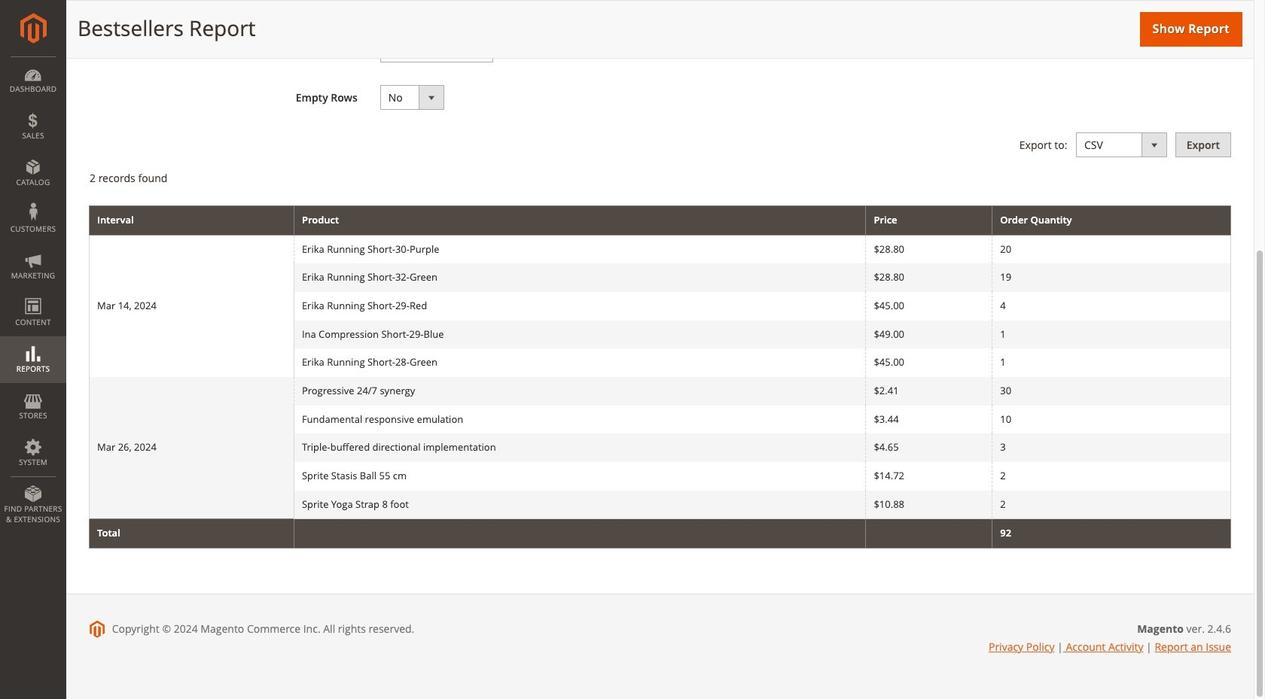Task type: vqa. For each thing, say whether or not it's contained in the screenshot.
Magento Admin Panel "icon"
yes



Task type: describe. For each thing, give the bounding box(es) containing it.
magento admin panel image
[[20, 13, 46, 44]]



Task type: locate. For each thing, give the bounding box(es) containing it.
menu bar
[[0, 56, 66, 533]]

None text field
[[380, 0, 493, 15], [380, 38, 493, 62], [380, 0, 493, 15], [380, 38, 493, 62]]



